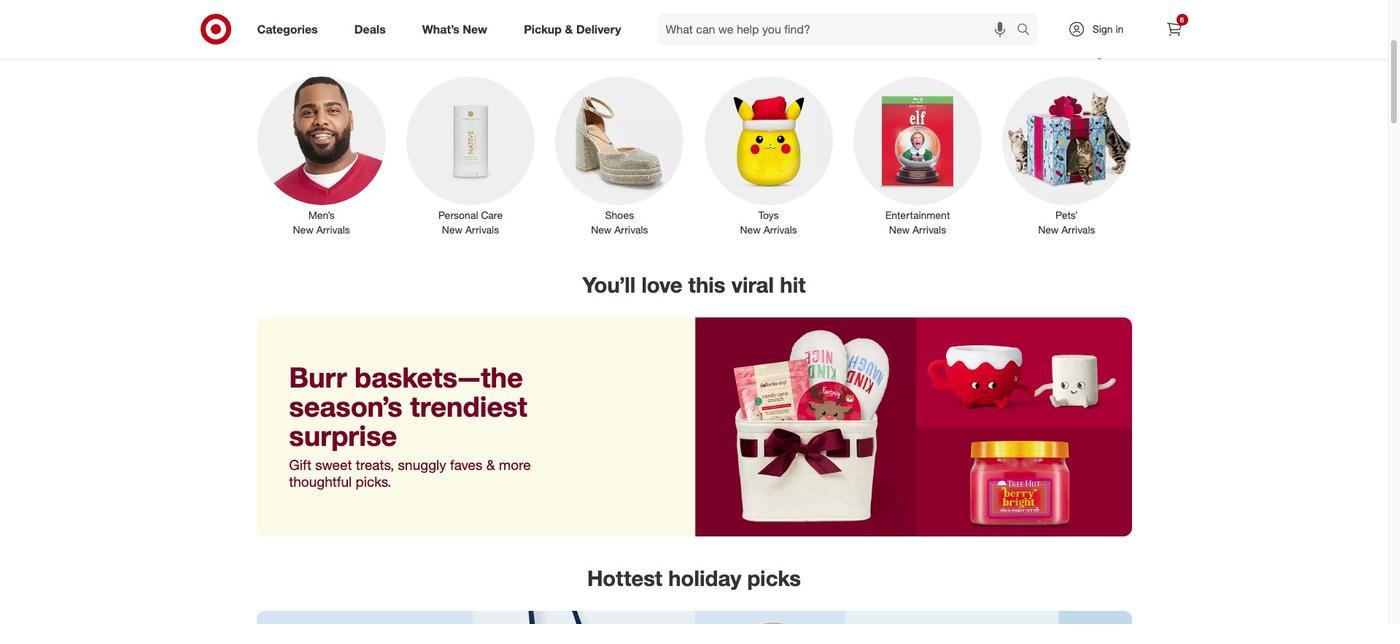 Task type: locate. For each thing, give the bounding box(es) containing it.
new down women's
[[293, 47, 314, 59]]

arrivals down beauty
[[466, 47, 499, 59]]

new inside entertainment new arrivals
[[890, 223, 910, 236]]

new inside kids' new arrivals
[[591, 47, 612, 59]]

new down "toys"
[[740, 223, 761, 236]]

what's
[[422, 22, 460, 36]]

new down baby
[[740, 47, 761, 59]]

arrivals inside kids' new arrivals
[[615, 47, 648, 59]]

kids' new arrivals
[[591, 32, 648, 59]]

new down kids'
[[591, 47, 612, 59]]

new inside pets' new arrivals
[[1039, 223, 1059, 236]]

arrivals down shoes
[[615, 223, 648, 236]]

new down pets'
[[1039, 223, 1059, 236]]

new inside women's new arrivals
[[293, 47, 314, 59]]

& right pickup
[[565, 22, 573, 36]]

0 horizontal spatial &
[[487, 456, 495, 473]]

new inside home new arrivals
[[890, 47, 910, 59]]

treats,
[[356, 456, 394, 473]]

new down shoes
[[591, 223, 612, 236]]

0 vertical spatial &
[[565, 22, 573, 36]]

new right 'what's'
[[463, 22, 488, 36]]

arrivals inside beauty new arrivals
[[466, 47, 499, 59]]

women's
[[301, 32, 342, 44]]

search button
[[1010, 13, 1046, 48]]

new down beauty
[[442, 47, 463, 59]]

pickup
[[524, 22, 562, 36]]

arrivals for shoes new arrivals
[[615, 223, 648, 236]]

& inside burr baskets—the season's trendiest surprise gift sweet treats, snuggly faves & more thoughtful picks.
[[487, 456, 495, 473]]

arrivals inside baby new arrivals
[[764, 47, 798, 59]]

burr baskets—the season's trendiest surprise gift sweet treats, snuggly faves & more thoughtful picks.
[[289, 361, 531, 490]]

new inside men's new arrivals
[[293, 223, 314, 236]]

arrivals down care
[[466, 223, 499, 236]]

new inside beauty new arrivals
[[442, 47, 463, 59]]

sign in
[[1093, 23, 1124, 35]]

& down grocery
[[1055, 47, 1061, 59]]

this
[[689, 272, 726, 298]]

toys
[[759, 209, 779, 221]]

arrivals
[[316, 47, 350, 59], [466, 47, 499, 59], [615, 47, 648, 59], [764, 47, 798, 59], [913, 47, 947, 59], [316, 223, 350, 236], [466, 223, 499, 236], [615, 223, 648, 236], [764, 223, 798, 236], [913, 223, 947, 236], [1062, 223, 1096, 236]]

what's new
[[422, 22, 488, 36]]

new for entertainment new arrivals
[[890, 223, 910, 236]]

arrivals for toys new arrivals
[[764, 223, 798, 236]]

arrivals inside personal care new arrivals
[[466, 223, 499, 236]]

care
[[481, 209, 503, 221]]

arrivals down women's
[[316, 47, 350, 59]]

pets'
[[1056, 209, 1078, 221]]

arrivals down entertainment
[[913, 223, 947, 236]]

arrivals down baby
[[764, 47, 798, 59]]

arrivals inside entertainment new arrivals
[[913, 223, 947, 236]]

arrivals down kids'
[[615, 47, 648, 59]]

women's new arrivals
[[293, 32, 350, 59]]

arrivals for men's new arrivals
[[316, 223, 350, 236]]

6 link
[[1159, 13, 1191, 45]]

men's new arrivals
[[293, 209, 350, 236]]

arrivals down pets'
[[1062, 223, 1096, 236]]

trending
[[1064, 47, 1103, 59]]

search
[[1010, 23, 1046, 38]]

new for pets' new arrivals
[[1039, 223, 1059, 236]]

new inside 'grocery new & trending'
[[1031, 47, 1052, 59]]

grocery new & trending
[[1031, 32, 1103, 59]]

2 vertical spatial &
[[487, 456, 495, 473]]

new
[[463, 22, 488, 36], [293, 47, 314, 59], [442, 47, 463, 59], [591, 47, 612, 59], [740, 47, 761, 59], [890, 47, 910, 59], [1031, 47, 1052, 59], [293, 223, 314, 236], [442, 223, 463, 236], [591, 223, 612, 236], [740, 223, 761, 236], [890, 223, 910, 236], [1039, 223, 1059, 236]]

you'll
[[583, 272, 636, 298]]

arrivals down home
[[913, 47, 947, 59]]

new for grocery new & trending
[[1031, 47, 1052, 59]]

arrivals inside toys new arrivals
[[764, 223, 798, 236]]

new inside shoes new arrivals
[[591, 223, 612, 236]]

new down personal
[[442, 223, 463, 236]]

arrivals inside pets' new arrivals
[[1062, 223, 1096, 236]]

delivery
[[577, 22, 621, 36]]

arrivals inside women's new arrivals
[[316, 47, 350, 59]]

baby new arrivals
[[740, 32, 798, 59]]

new inside toys new arrivals
[[740, 223, 761, 236]]

new down search
[[1031, 47, 1052, 59]]

sweet
[[316, 456, 352, 473]]

picks.
[[356, 473, 392, 490]]

sign in link
[[1056, 13, 1147, 45]]

new inside baby new arrivals
[[740, 47, 761, 59]]

new down home
[[890, 47, 910, 59]]

entertainment
[[886, 209, 950, 221]]

1 vertical spatial &
[[1055, 47, 1061, 59]]

new down men's on the left
[[293, 223, 314, 236]]

arrivals inside men's new arrivals
[[316, 223, 350, 236]]

arrivals for kids' new arrivals
[[615, 47, 648, 59]]

kids'
[[609, 32, 631, 44]]

arrivals down men's on the left
[[316, 223, 350, 236]]

baby
[[757, 32, 781, 44]]

arrivals down "toys"
[[764, 223, 798, 236]]

hottest holiday picks
[[587, 565, 801, 591]]

& left the more
[[487, 456, 495, 473]]

hottest
[[587, 565, 663, 591]]

6
[[1181, 15, 1185, 24]]

sign
[[1093, 23, 1113, 35]]

&
[[565, 22, 573, 36], [1055, 47, 1061, 59], [487, 456, 495, 473]]

thoughtful
[[289, 473, 352, 490]]

new for men's new arrivals
[[293, 223, 314, 236]]

2 horizontal spatial &
[[1055, 47, 1061, 59]]

in
[[1116, 23, 1124, 35]]

arrivals inside home new arrivals
[[913, 47, 947, 59]]

new down entertainment
[[890, 223, 910, 236]]

entertainment new arrivals
[[886, 209, 950, 236]]

arrivals inside shoes new arrivals
[[615, 223, 648, 236]]



Task type: vqa. For each thing, say whether or not it's contained in the screenshot.
trendiest at the left
yes



Task type: describe. For each thing, give the bounding box(es) containing it.
personal care new arrivals
[[439, 209, 503, 236]]

hit
[[780, 272, 806, 298]]

new for what's new
[[463, 22, 488, 36]]

deals link
[[342, 13, 404, 45]]

arrivals for baby new arrivals
[[764, 47, 798, 59]]

grocery
[[1049, 32, 1086, 44]]

categories link
[[245, 13, 336, 45]]

new for kids' new arrivals
[[591, 47, 612, 59]]

arrivals for home new arrivals
[[913, 47, 947, 59]]

What can we help you find? suggestions appear below search field
[[657, 13, 1021, 45]]

categories
[[257, 22, 318, 36]]

arrivals for entertainment new arrivals
[[913, 223, 947, 236]]

new for toys new arrivals
[[740, 223, 761, 236]]

beauty new arrivals
[[442, 32, 499, 59]]

shoes
[[605, 209, 634, 221]]

trendiest
[[410, 390, 528, 423]]

picks
[[748, 565, 801, 591]]

new inside personal care new arrivals
[[442, 223, 463, 236]]

arrivals for pets' new arrivals
[[1062, 223, 1096, 236]]

deals
[[354, 22, 386, 36]]

home
[[904, 32, 932, 44]]

1 horizontal spatial &
[[565, 22, 573, 36]]

arrivals for women's new arrivals
[[316, 47, 350, 59]]

new for beauty new arrivals
[[442, 47, 463, 59]]

holiday
[[669, 565, 742, 591]]

toys new arrivals
[[740, 209, 798, 236]]

pets' new arrivals
[[1039, 209, 1096, 236]]

baskets—the
[[355, 361, 523, 394]]

new for home new arrivals
[[890, 47, 910, 59]]

season's
[[289, 390, 403, 423]]

what's new link
[[410, 13, 506, 45]]

new for baby new arrivals
[[740, 47, 761, 59]]

home new arrivals
[[890, 32, 947, 59]]

faves
[[450, 456, 483, 473]]

surprise
[[289, 419, 397, 453]]

pickup & delivery link
[[512, 13, 640, 45]]

gift
[[289, 456, 312, 473]]

you'll love this viral hit
[[583, 272, 806, 298]]

beauty
[[455, 32, 487, 44]]

personal
[[439, 209, 478, 221]]

new for women's new arrivals
[[293, 47, 314, 59]]

love
[[642, 272, 683, 298]]

more
[[499, 456, 531, 473]]

arrivals for beauty new arrivals
[[466, 47, 499, 59]]

viral
[[732, 272, 774, 298]]

new for shoes new arrivals
[[591, 223, 612, 236]]

snuggly
[[398, 456, 446, 473]]

burr
[[289, 361, 347, 394]]

& inside 'grocery new & trending'
[[1055, 47, 1061, 59]]

shoes new arrivals
[[591, 209, 648, 236]]

pickup & delivery
[[524, 22, 621, 36]]

men's
[[309, 209, 335, 221]]



